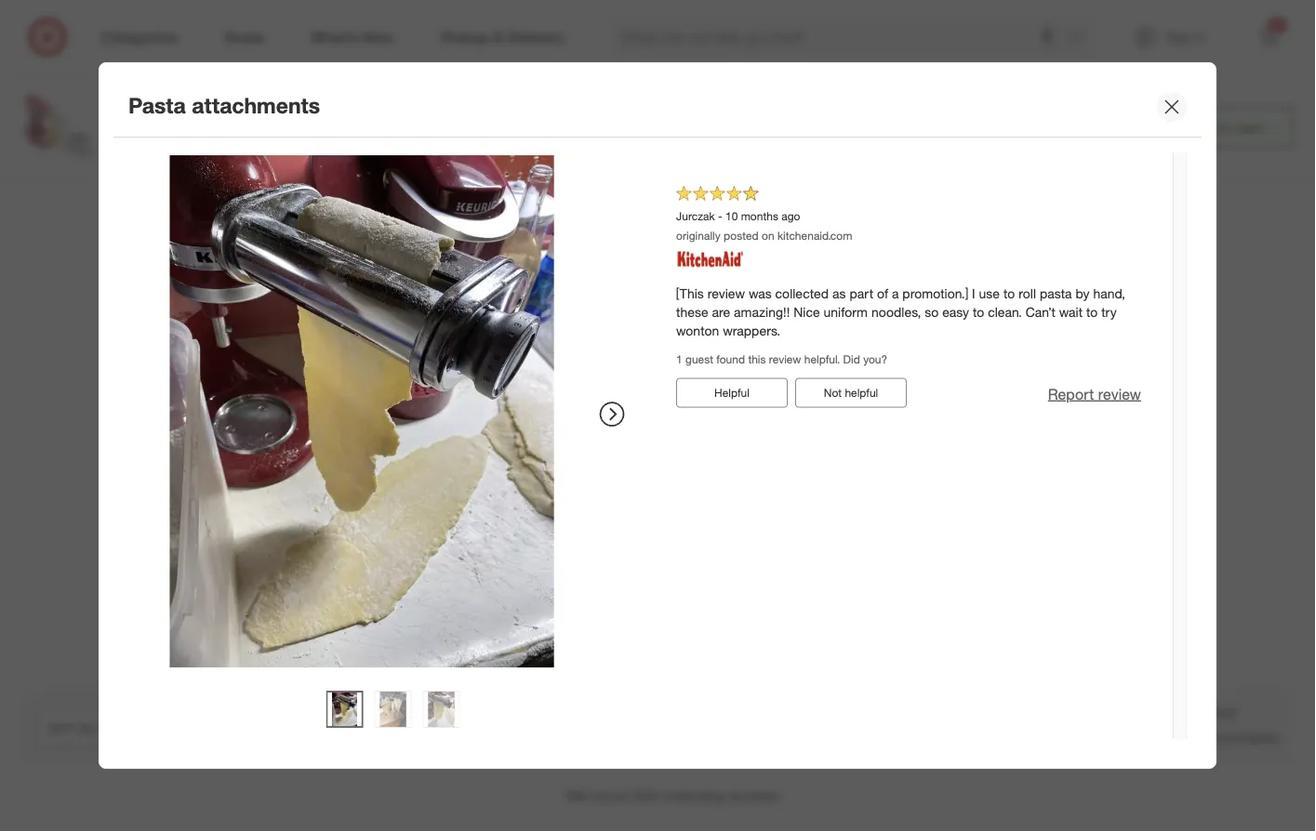 Task type: describe. For each thing, give the bounding box(es) containing it.
value
[[495, 349, 528, 366]]

star for 1
[[346, 284, 365, 298]]

stars for 4 stars
[[343, 231, 368, 245]]

4 for 4 questions
[[251, 143, 258, 159]]

ago
[[782, 209, 800, 223]]

0 horizontal spatial found
[[591, 788, 630, 806]]

Verified purchases checkbox
[[1130, 729, 1148, 748]]

wrappers.
[[723, 322, 781, 338]]

recommendations
[[832, 286, 937, 302]]

3
[[334, 249, 340, 263]]

report
[[1048, 385, 1094, 403]]

amazing!!
[[734, 304, 790, 320]]

509 for 509
[[198, 143, 220, 159]]

11 link
[[1249, 17, 1290, 58]]

promotion.]
[[903, 285, 969, 301]]

guest review image 1 of 12, zoom in image
[[199, 471, 315, 587]]

cutter
[[327, 114, 372, 132]]

review images
[[594, 427, 721, 448]]

purchases
[[1210, 729, 1279, 747]]

1 guest found this review helpful. did you?
[[676, 352, 888, 366]]

1 vertical spatial &
[[680, 149, 694, 175]]

4 questions link
[[242, 140, 320, 162]]

use inside [this review was collected as part of a promotion.] i use to roll pasta by hand, these are amazing!! nice uniform noodles, so easy to clean. can't wait to try wonton wrappers.
[[979, 285, 1000, 301]]

online
[[1128, 140, 1158, 154]]

11
[[1272, 19, 1283, 31]]

of inside value out of 5
[[517, 368, 529, 384]]

pasta inside shop all kitchenaid kitchenaid 3pc pasta roller & cutter set - ksmpra
[[223, 114, 262, 132]]

0 vertical spatial kitchenaid
[[169, 91, 241, 109]]

matching
[[663, 788, 724, 806]]

photos
[[1190, 704, 1236, 722]]

reviews
[[728, 788, 779, 806]]

roller
[[267, 114, 308, 132]]

are
[[712, 304, 730, 320]]

helpful button
[[676, 378, 788, 408]]

ease of use out of 5
[[774, 349, 846, 384]]

verified
[[1156, 729, 1206, 747]]

ratings
[[596, 149, 674, 175]]

helpful.
[[804, 352, 840, 366]]

quality out of 5
[[355, 349, 400, 384]]

509 link
[[111, 140, 238, 163]]

when purchased online
[[1039, 140, 1158, 154]]

[this review was collected as part of a promotion.] i use to roll pasta by hand, these are amazing!! nice uniform noodles, so easy to clean. can't wait to try wonton wrappers.
[[676, 285, 1125, 338]]

5 inside value out of 5
[[532, 368, 539, 384]]

wait
[[1059, 304, 1083, 320]]

posted
[[724, 229, 759, 243]]

images
[[660, 427, 721, 448]]

so
[[925, 304, 939, 320]]

we
[[566, 788, 587, 806]]

pasta
[[1040, 285, 1072, 301]]

not helpful
[[824, 386, 878, 400]]

clean
[[684, 349, 717, 366]]

jurczak - 10 months ago
[[676, 209, 800, 223]]

when
[[1039, 140, 1068, 154]]

out inside the quality out of 5
[[355, 368, 374, 384]]

ksmpra
[[414, 114, 478, 132]]

)
[[1175, 120, 1178, 134]]

review for report
[[1098, 385, 1141, 403]]

you?
[[863, 352, 888, 366]]

- inside pasta attachments 'dialog'
[[718, 209, 722, 223]]

originally posted on kitchenaid.com
[[676, 229, 852, 243]]

1 for 1 guest found this review helpful. did you?
[[676, 352, 682, 366]]

out inside 'ease of use out of 5'
[[774, 368, 793, 384]]

354
[[634, 788, 659, 806]]

of inside easy to clean out of 5
[[657, 368, 668, 384]]

as
[[833, 285, 846, 301]]

3 sponsored link from the left
[[981, 0, 1134, 19]]

0 horizontal spatial sponsored
[[33, 5, 88, 19]]

use inside 'ease of use out of 5'
[[824, 349, 846, 366]]

shop
[[111, 91, 146, 109]]

review
[[594, 427, 655, 448]]

2
[[334, 266, 340, 280]]

on
[[762, 229, 774, 243]]

part
[[850, 285, 874, 301]]

guest review image 2 of 3, full size image
[[374, 691, 412, 728]]

guest
[[530, 149, 590, 175]]

clean.
[[988, 304, 1022, 320]]

to inside easy to clean out of 5
[[668, 349, 680, 366]]

report review button
[[1048, 384, 1141, 405]]

roll
[[1019, 285, 1036, 301]]

to left try
[[1086, 304, 1098, 320]]

stars for 5 stars
[[343, 214, 368, 228]]

off
[[1162, 120, 1175, 134]]

5 inside easy to clean out of 5
[[672, 368, 679, 384]]

this
[[748, 352, 766, 366]]

1 horizontal spatial review
[[769, 352, 801, 366]]

try
[[1102, 304, 1117, 320]]

509 star ratings
[[672, 286, 762, 302]]

a
[[892, 285, 899, 301]]

ease
[[774, 349, 804, 366]]

guest
[[686, 352, 713, 366]]

1 star
[[337, 284, 365, 298]]

originally
[[676, 229, 721, 243]]

stars for 2 stars
[[343, 266, 368, 280]]

with
[[1156, 704, 1186, 722]]

we found 354 matching reviews
[[566, 788, 779, 806]]



Task type: locate. For each thing, give the bounding box(es) containing it.
1 horizontal spatial star
[[697, 286, 719, 302]]

found
[[717, 352, 745, 366], [591, 788, 630, 806]]

hand,
[[1093, 285, 1125, 301]]

1 vertical spatial kitchenaid
[[111, 114, 188, 132]]

kitchenaid.com
[[778, 229, 852, 243]]

0 vertical spatial -
[[403, 114, 409, 132]]

1 vertical spatial guest review image 1 of 3, full size image
[[326, 691, 363, 728]]

collected
[[775, 285, 829, 301]]

can't
[[1026, 304, 1056, 320]]

easy right 'so' at the right of the page
[[942, 304, 969, 320]]

0 vertical spatial easy
[[942, 304, 969, 320]]

10
[[726, 209, 738, 223]]

1 stars from the top
[[343, 214, 368, 228]]

star
[[346, 284, 365, 298], [697, 286, 719, 302]]

months
[[741, 209, 778, 223]]

1 horizontal spatial easy
[[942, 304, 969, 320]]

pasta
[[128, 92, 186, 118], [223, 114, 262, 132]]

guest review image 3 of 12, zoom in image
[[461, 471, 577, 587]]

quality
[[355, 349, 399, 366]]

by
[[1076, 285, 1090, 301]]

1 for 1 star
[[337, 284, 343, 298]]

review right report
[[1098, 385, 1141, 403]]

all
[[150, 91, 165, 109]]

2 stars from the top
[[343, 231, 368, 245]]

1 horizontal spatial pasta
[[223, 114, 262, 132]]

0 vertical spatial 4
[[251, 143, 258, 159]]

wonton
[[676, 322, 719, 338]]

1 vertical spatial easy
[[634, 349, 664, 366]]

4 up the "3"
[[334, 231, 340, 245]]

of
[[877, 285, 888, 301], [808, 349, 820, 366], [378, 368, 389, 384], [517, 368, 529, 384], [657, 368, 668, 384], [796, 368, 808, 384]]

3 stars
[[334, 249, 368, 263]]

to
[[1004, 285, 1015, 301], [973, 304, 984, 320], [1086, 304, 1098, 320], [668, 349, 680, 366]]

pasta inside pasta attachments 'dialog'
[[128, 92, 186, 118]]

$219.99
[[1138, 103, 1178, 117]]

1
[[337, 284, 343, 298], [676, 352, 682, 366]]

search button
[[1060, 17, 1105, 61]]

4 out from the left
[[774, 368, 793, 384]]

report review
[[1048, 385, 1141, 403]]

image of kitchenaid 3pc pasta roller & cutter set - ksmpra image
[[21, 89, 96, 164]]

0 vertical spatial 1
[[337, 284, 343, 298]]

509 down '3pc'
[[198, 143, 220, 159]]

reviews
[[700, 149, 785, 175]]

found left 'this'
[[717, 352, 745, 366]]

not helpful button
[[795, 378, 907, 408]]

0 vertical spatial found
[[717, 352, 745, 366]]

stars up 4 stars
[[343, 214, 368, 228]]

noodles,
[[872, 304, 921, 320]]

& right ratings
[[680, 149, 694, 175]]

4.6
[[691, 213, 743, 259]]

not
[[824, 386, 842, 400]]

review inside [this review was collected as part of a promotion.] i use to roll pasta by hand, these are amazing!! nice uniform noodles, so easy to clean. can't wait to try wonton wrappers.
[[708, 285, 745, 301]]

to left roll
[[1004, 285, 1015, 301]]

3pc
[[192, 114, 218, 132]]

stars for 3 stars
[[343, 249, 368, 263]]

out inside value out of 5
[[495, 368, 514, 384]]

review up are
[[708, 285, 745, 301]]

questions
[[261, 143, 320, 159]]

67
[[813, 286, 828, 302]]

509
[[198, 143, 220, 159], [672, 286, 694, 302]]

1 horizontal spatial 1
[[676, 352, 682, 366]]

509 up these
[[672, 286, 694, 302]]

2 vertical spatial review
[[1098, 385, 1141, 403]]

2 sponsored link from the left
[[602, 0, 754, 16]]

attachments
[[192, 92, 320, 118]]

guest review image 2 of 12, zoom in image
[[330, 471, 446, 587]]

search
[[1060, 30, 1105, 48]]

& right roller
[[312, 114, 323, 132]]

0 horizontal spatial 509
[[198, 143, 220, 159]]

1 horizontal spatial 4
[[334, 231, 340, 245]]

shop all kitchenaid kitchenaid 3pc pasta roller & cutter set - ksmpra
[[111, 91, 478, 132]]

0 horizontal spatial review
[[708, 285, 745, 301]]

[this
[[676, 285, 704, 301]]

0 horizontal spatial &
[[312, 114, 323, 132]]

5 stars
[[334, 214, 368, 228]]

5 inside the quality out of 5
[[393, 368, 400, 384]]

2 horizontal spatial sponsored
[[981, 5, 1036, 19]]

3 out from the left
[[634, 368, 653, 384]]

0 horizontal spatial 1
[[337, 284, 343, 298]]

1 vertical spatial use
[[824, 349, 846, 366]]

2 out from the left
[[495, 368, 514, 384]]

was
[[749, 285, 772, 301]]

easy inside easy to clean out of 5
[[634, 349, 664, 366]]

0 horizontal spatial sponsored link
[[33, 0, 185, 19]]

out down 1 guest found this review helpful. did you?
[[774, 368, 793, 384]]

out down the quality
[[355, 368, 374, 384]]

set
[[376, 114, 399, 132]]

found right we
[[591, 788, 630, 806]]

0 vertical spatial 509
[[198, 143, 220, 159]]

review inside button
[[1098, 385, 1141, 403]]

1 vertical spatial 4
[[334, 231, 340, 245]]

easy left guest
[[634, 349, 664, 366]]

pasta attachments
[[128, 92, 320, 118]]

- left 10
[[718, 209, 722, 223]]

use right i
[[979, 285, 1000, 301]]

ratings
[[723, 286, 762, 302]]

1 horizontal spatial sponsored link
[[602, 0, 754, 16]]

0 vertical spatial review
[[708, 285, 745, 301]]

easy inside [this review was collected as part of a promotion.] i use to roll pasta by hand, these are amazing!! nice uniform noodles, so easy to clean. can't wait to try wonton wrappers.
[[942, 304, 969, 320]]

1 vertical spatial review
[[769, 352, 801, 366]]

1 horizontal spatial found
[[717, 352, 745, 366]]

1 horizontal spatial -
[[718, 209, 722, 223]]

509 for 509 star ratings
[[672, 286, 694, 302]]

0 horizontal spatial pasta
[[128, 92, 186, 118]]

star down 2 stars
[[346, 284, 365, 298]]

0 vertical spatial &
[[312, 114, 323, 132]]

4 stars
[[334, 231, 368, 245]]

did
[[843, 352, 860, 366]]

-
[[403, 114, 409, 132], [718, 209, 722, 223]]

of inside [this review was collected as part of a promotion.] i use to roll pasta by hand, these are amazing!! nice uniform noodles, so easy to clean. can't wait to try wonton wrappers.
[[877, 285, 888, 301]]

guest review image 1 of 3, full size image
[[138, 155, 586, 668], [326, 691, 363, 728]]

value out of 5
[[495, 349, 539, 384]]

helpful
[[845, 386, 878, 400]]

2 horizontal spatial sponsored link
[[981, 0, 1134, 19]]

kitchenaid up '3pc'
[[169, 91, 241, 109]]

out up review images
[[634, 368, 653, 384]]

1 horizontal spatial 509
[[672, 286, 694, 302]]

with photos
[[1156, 704, 1236, 722]]

0 horizontal spatial star
[[346, 284, 365, 298]]

3 stars from the top
[[343, 249, 368, 263]]

4 for 4 stars
[[334, 231, 340, 245]]

stars up 2 stars
[[343, 249, 368, 263]]

star for 509
[[697, 286, 719, 302]]

uniform
[[824, 304, 868, 320]]

verified purchases
[[1156, 729, 1279, 747]]

to left guest
[[668, 349, 680, 366]]

zoomed image element
[[138, 153, 648, 739]]

&
[[312, 114, 323, 132], [680, 149, 694, 175]]

0 horizontal spatial -
[[403, 114, 409, 132]]

guest review image 3 of 3, full size image
[[423, 691, 460, 728]]

What can we help you find? suggestions appear below search field
[[610, 17, 1073, 58]]

$219.99 off )
[[1138, 103, 1178, 134]]

kitchenaid
[[169, 91, 241, 109], [111, 114, 188, 132]]

out down value
[[495, 368, 514, 384]]

1 horizontal spatial use
[[979, 285, 1000, 301]]

jurczak
[[676, 209, 715, 223]]

1 down 2
[[337, 284, 343, 298]]

1 vertical spatial -
[[718, 209, 722, 223]]

out inside easy to clean out of 5
[[634, 368, 653, 384]]

1 vertical spatial found
[[591, 788, 630, 806]]

1 horizontal spatial &
[[680, 149, 694, 175]]

stars down 5 stars
[[343, 231, 368, 245]]

1 sponsored link from the left
[[33, 0, 185, 19]]

5 inside 'ease of use out of 5'
[[811, 368, 819, 384]]

1 vertical spatial 1
[[676, 352, 682, 366]]

0 vertical spatial guest review image 1 of 3, full size image
[[138, 155, 586, 668]]

kitchenaid down all
[[111, 114, 188, 132]]

- right set
[[403, 114, 409, 132]]

1 inside pasta attachments 'dialog'
[[676, 352, 682, 366]]

1 vertical spatial 509
[[672, 286, 694, 302]]

star up are
[[697, 286, 719, 302]]

pasta right '3pc'
[[223, 114, 262, 132]]

0 horizontal spatial use
[[824, 349, 846, 366]]

2 horizontal spatial review
[[1098, 385, 1141, 403]]

With photos checkbox
[[1130, 704, 1148, 723]]

these
[[676, 304, 708, 320]]

1 left guest
[[676, 352, 682, 366]]

of inside the quality out of 5
[[378, 368, 389, 384]]

review
[[708, 285, 745, 301], [769, 352, 801, 366], [1098, 385, 1141, 403]]

4 left questions at the left
[[251, 143, 258, 159]]

& inside shop all kitchenaid kitchenaid 3pc pasta roller & cutter set - ksmpra
[[312, 114, 323, 132]]

- inside shop all kitchenaid kitchenaid 3pc pasta roller & cutter set - ksmpra
[[403, 114, 409, 132]]

pasta attachments dialog
[[99, 62, 1217, 769]]

stars down the 3 stars
[[343, 266, 368, 280]]

nice
[[794, 304, 820, 320]]

4 questions
[[251, 143, 320, 159]]

review for [this
[[708, 285, 745, 301]]

4
[[251, 143, 258, 159], [334, 231, 340, 245]]

pasta up 509 link
[[128, 92, 186, 118]]

stars
[[343, 214, 368, 228], [343, 231, 368, 245], [343, 249, 368, 263], [343, 266, 368, 280]]

1 horizontal spatial sponsored
[[602, 3, 657, 16]]

to down i
[[973, 304, 984, 320]]

purchased
[[1071, 140, 1125, 154]]

i
[[972, 285, 976, 301]]

1 out from the left
[[355, 368, 374, 384]]

0 horizontal spatial 4
[[251, 143, 258, 159]]

use up not
[[824, 349, 846, 366]]

4 stars from the top
[[343, 266, 368, 280]]

guest ratings & reviews
[[530, 149, 785, 175]]

0 horizontal spatial easy
[[634, 349, 664, 366]]

easy to clean out of 5
[[634, 349, 717, 384]]

found inside pasta attachments 'dialog'
[[717, 352, 745, 366]]

0 vertical spatial use
[[979, 285, 1000, 301]]

2 stars
[[334, 266, 368, 280]]

review right 'this'
[[769, 352, 801, 366]]

helpful
[[714, 386, 750, 400]]

67 recommendations
[[813, 286, 937, 302]]



Task type: vqa. For each thing, say whether or not it's contained in the screenshot.
TVs, soundbars & streaming devices*
no



